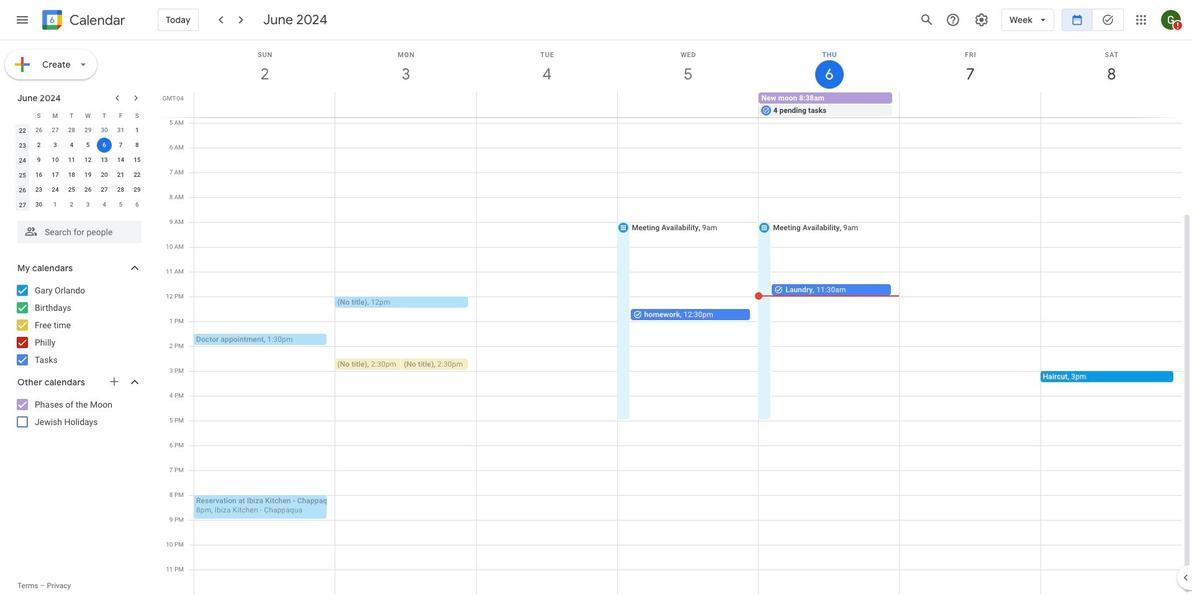 Task type: describe. For each thing, give the bounding box(es) containing it.
25 element
[[64, 183, 79, 198]]

friday, june 7 element
[[900, 40, 1042, 93]]

2 element
[[31, 138, 46, 153]]

may 26 element
[[31, 123, 46, 138]]

12 element
[[81, 153, 95, 168]]

16 element
[[31, 168, 46, 183]]

28 element
[[113, 183, 128, 198]]

26 element
[[81, 183, 95, 198]]

july 5 element
[[113, 198, 128, 212]]

10 element
[[48, 153, 63, 168]]

23 element
[[31, 183, 46, 198]]

30 element
[[31, 198, 46, 212]]

5 element
[[81, 138, 95, 153]]

heading inside calendar element
[[67, 13, 125, 28]]

saturday, june 8 element
[[1042, 40, 1183, 93]]

Search for people text field
[[25, 221, 134, 244]]

tuesday, june 4 element
[[477, 40, 618, 93]]

may 29 element
[[81, 123, 95, 138]]

27 element
[[97, 183, 112, 198]]

6, today element
[[97, 138, 112, 153]]

13 element
[[97, 153, 112, 168]]

19 element
[[81, 168, 95, 183]]

7 element
[[113, 138, 128, 153]]

may 28 element
[[64, 123, 79, 138]]

main drawer image
[[15, 12, 30, 27]]

july 2 element
[[64, 198, 79, 212]]

settings menu image
[[975, 12, 990, 27]]

monday, june 3 element
[[336, 40, 477, 93]]

other calendars list
[[2, 395, 154, 432]]

support image
[[946, 12, 961, 27]]

my calendars list
[[2, 281, 154, 370]]

add other calendars image
[[108, 376, 121, 388]]

wednesday, june 5 element
[[618, 40, 759, 93]]

july 6 element
[[130, 198, 145, 212]]



Task type: locate. For each thing, give the bounding box(es) containing it.
thursday, june 6, today element
[[759, 40, 900, 93]]

15 element
[[130, 153, 145, 168]]

11 element
[[64, 153, 79, 168]]

3 element
[[48, 138, 63, 153]]

14 element
[[113, 153, 128, 168]]

june 2024 grid
[[12, 108, 145, 212]]

20 element
[[97, 168, 112, 183]]

may 27 element
[[48, 123, 63, 138]]

17 element
[[48, 168, 63, 183]]

29 element
[[130, 183, 145, 198]]

july 3 element
[[81, 198, 95, 212]]

cell inside june 2024 grid
[[96, 138, 113, 153]]

row group
[[14, 123, 145, 212]]

22 element
[[130, 168, 145, 183]]

july 1 element
[[48, 198, 63, 212]]

None search field
[[0, 216, 154, 244]]

may 31 element
[[113, 123, 128, 138]]

21 element
[[113, 168, 128, 183]]

4 element
[[64, 138, 79, 153]]

grid
[[159, 40, 1193, 596]]

heading
[[67, 13, 125, 28]]

24 element
[[48, 183, 63, 198]]

sunday, june 2 element
[[194, 40, 336, 93]]

9 element
[[31, 153, 46, 168]]

8 element
[[130, 138, 145, 153]]

may 30 element
[[97, 123, 112, 138]]

july 4 element
[[97, 198, 112, 212]]

18 element
[[64, 168, 79, 183]]

row group inside june 2024 grid
[[14, 123, 145, 212]]

calendar element
[[40, 7, 125, 35]]

cell
[[194, 93, 336, 117], [336, 93, 477, 117], [477, 93, 618, 117], [618, 93, 759, 117], [759, 93, 900, 117], [900, 93, 1041, 117], [1041, 93, 1182, 117], [96, 138, 113, 153]]

1 element
[[130, 123, 145, 138]]

row
[[189, 93, 1193, 117], [14, 108, 145, 123], [14, 123, 145, 138], [14, 138, 145, 153], [14, 153, 145, 168], [14, 168, 145, 183], [14, 183, 145, 198], [14, 198, 145, 212]]



Task type: vqa. For each thing, say whether or not it's contained in the screenshot.
5 ELEMENT
yes



